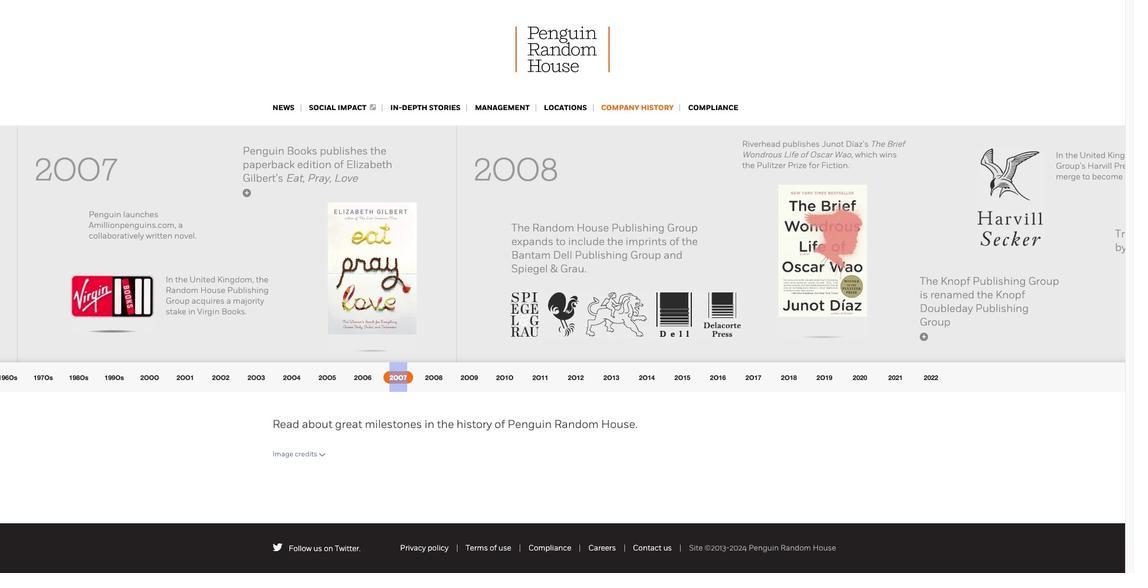 Task type: describe. For each thing, give the bounding box(es) containing it.
in the united kingdo
[[1056, 150, 1135, 182]]

image credits link
[[273, 450, 326, 458]]

the brief wondrous life of oscar wao,
[[743, 139, 905, 160]]

careers link
[[589, 543, 616, 552]]

expands
[[512, 235, 554, 248]]

2o13
[[604, 374, 620, 381]]

site ©2013-2024 penguin random house
[[689, 543, 836, 552]]

the for random
[[512, 221, 530, 234]]

2021
[[889, 374, 903, 381]]

©2013-
[[705, 543, 730, 552]]

2 vertical spatial house
[[813, 543, 836, 552]]

renamed
[[931, 288, 975, 301]]

in the united kingdom, the random house publishing group acquires a majority stake in virgin books.
[[166, 275, 269, 317]]

in for in the united kingdo
[[1056, 150, 1064, 160]]

locations link
[[544, 103, 587, 113]]

2o1o
[[496, 374, 514, 381]]

2020
[[853, 374, 868, 381]]

penguin books publishes the paperback edition of elizabeth gilbert's
[[243, 144, 393, 185]]

2o18
[[781, 374, 797, 381]]

1 horizontal spatial publishes
[[783, 139, 820, 149]]

policy
[[428, 543, 449, 552]]

privacy policy
[[400, 543, 449, 552]]

elizabeth
[[346, 158, 393, 171]]

social
[[309, 103, 336, 113]]

0 horizontal spatial compliance link
[[529, 543, 572, 552]]

life
[[784, 150, 799, 160]]

publishes inside penguin books publishes the paperback edition of elizabeth gilbert's
[[320, 144, 368, 158]]

house.
[[601, 417, 638, 431]]

which wins the pulitzer prize for fiction.
[[743, 150, 897, 171]]

publishing down include
[[575, 249, 628, 262]]

penguin launches amillionpenguins.com, a collaboratively written novel.
[[89, 210, 197, 241]]

publishing right doubleday
[[976, 302, 1029, 315]]

random left house.
[[555, 417, 599, 431]]

use
[[499, 543, 512, 552]]

love
[[334, 172, 358, 185]]

books
[[287, 144, 317, 158]]

and
[[664, 249, 683, 262]]

in inside in the united kingdom, the random house publishing group acquires a majority stake in virgin books.
[[188, 307, 196, 317]]

riverhead publishes junot díaz's
[[743, 139, 871, 149]]

the random house publishing group expands to include the imprints of the bantam dell publishing group and spiegel & grau.
[[512, 221, 698, 275]]

management link
[[475, 103, 530, 113]]

2022
[[924, 374, 939, 381]]

us for follow
[[314, 544, 322, 553]]

prize
[[788, 160, 807, 171]]

grau.
[[560, 262, 587, 275]]

197os
[[34, 374, 53, 381]]

penguin right 2024
[[749, 543, 779, 552]]

contact
[[633, 543, 662, 552]]

junot
[[822, 139, 844, 149]]

stake
[[166, 307, 186, 317]]

the for knopf
[[920, 275, 939, 288]]

1 vertical spatial 2oo8
[[425, 374, 443, 381]]

image credits
[[273, 450, 317, 458]]

brief
[[887, 139, 905, 149]]

great
[[335, 417, 362, 431]]

spiegel
[[512, 262, 548, 275]]

198os
[[69, 374, 88, 381]]

the inside penguin books publishes the paperback edition of elizabeth gilbert's
[[370, 144, 387, 158]]

2o16
[[710, 374, 726, 381]]

is
[[920, 288, 928, 301]]

2o19
[[817, 374, 833, 381]]

company history
[[602, 103, 674, 113]]

social impact
[[309, 103, 367, 113]]

launches
[[123, 210, 158, 220]]

dell
[[553, 249, 572, 262]]

2o11
[[533, 374, 549, 381]]

collaboratively
[[89, 231, 144, 241]]

careers
[[589, 543, 616, 552]]

2oo4
[[283, 374, 301, 381]]

random right 2024
[[781, 543, 811, 552]]

0 vertical spatial compliance link
[[688, 103, 739, 113]]

paperback
[[243, 158, 295, 171]]

1 vertical spatial 2oo7
[[390, 374, 407, 381]]

1 vertical spatial knopf
[[996, 288, 1026, 301]]

2oo2
[[212, 374, 230, 381]]

publishing up renamed
[[973, 275, 1026, 288]]

gilbert's
[[243, 172, 283, 185]]

pulitzer
[[757, 160, 786, 171]]

penguin random house image
[[516, 27, 610, 72]]

depth
[[402, 103, 428, 113]]

follow us on twitter. link
[[289, 544, 361, 553]]

pray,
[[307, 172, 332, 185]]

199os
[[105, 374, 124, 381]]

acquires
[[192, 296, 225, 306]]

2024
[[730, 543, 747, 552]]

random inside in the united kingdom, the random house publishing group acquires a majority stake in virgin books.
[[166, 285, 199, 295]]

the right include
[[607, 235, 624, 248]]

of inside penguin books publishes the paperback edition of elizabeth gilbert's
[[334, 158, 344, 171]]

contact us
[[633, 543, 672, 552]]

twitter.
[[335, 544, 361, 553]]

the knopf publishing group is renamed the knopf doubleday publishing group +
[[920, 275, 1060, 340]]

eat, pray, love
[[286, 172, 358, 185]]

privacy policy link
[[400, 543, 449, 552]]

in for in the united kingdom, the random house publishing group acquires a majority stake in virgin books.
[[166, 275, 173, 285]]

2o17
[[746, 374, 762, 381]]

2oo6
[[354, 374, 372, 381]]

eat,
[[286, 172, 305, 185]]

0 horizontal spatial 2oo7
[[34, 151, 118, 189]]

oscar
[[810, 150, 833, 160]]

the inside the knopf publishing group is renamed the knopf doubleday publishing group +
[[977, 288, 994, 301]]

house inside the random house publishing group expands to include the imprints of the bantam dell publishing group and spiegel & grau.
[[577, 221, 609, 234]]

impact
[[338, 103, 367, 113]]

2o12
[[568, 374, 584, 381]]



Task type: vqa. For each thing, say whether or not it's contained in the screenshot.
the non- inside the how has the flow of information made, and unmade our world? a ground- breaking work of non-fiction by one of our most innovative, engaging, and prescient thinkers,
no



Task type: locate. For each thing, give the bounding box(es) containing it.
1 horizontal spatial 2oo8
[[474, 151, 558, 189]]

the up majority at bottom
[[256, 275, 269, 285]]

in-depth stories
[[391, 103, 461, 113]]

the
[[871, 139, 885, 149], [512, 221, 530, 234], [920, 275, 939, 288]]

company history link
[[602, 103, 674, 113]]

the inside in the united kingdo
[[1066, 150, 1078, 160]]

written
[[146, 231, 172, 241]]

+
[[245, 188, 249, 197], [922, 332, 926, 340]]

a inside in the united kingdom, the random house publishing group acquires a majority stake in virgin books.
[[226, 296, 231, 306]]

news link
[[273, 103, 295, 113]]

0 horizontal spatial house
[[200, 285, 226, 295]]

penguin down 2o11
[[508, 417, 552, 431]]

the
[[370, 144, 387, 158], [1066, 150, 1078, 160], [743, 160, 755, 171], [607, 235, 624, 248], [682, 235, 698, 248], [175, 275, 188, 285], [256, 275, 269, 285], [977, 288, 994, 301], [437, 417, 454, 431]]

+ down doubleday
[[922, 332, 926, 340]]

the inside the knopf publishing group is renamed the knopf doubleday publishing group +
[[920, 275, 939, 288]]

1 horizontal spatial history
[[641, 103, 674, 113]]

0 vertical spatial in
[[188, 307, 196, 317]]

1 horizontal spatial +
[[922, 332, 926, 340]]

terms
[[466, 543, 488, 552]]

the right renamed
[[977, 288, 994, 301]]

0 horizontal spatial us
[[314, 544, 322, 553]]

2oo3
[[248, 374, 265, 381]]

the up stake
[[175, 275, 188, 285]]

compliance
[[688, 103, 739, 113], [529, 543, 572, 552]]

0 horizontal spatial in
[[166, 275, 173, 285]]

1 vertical spatial house
[[200, 285, 226, 295]]

read about great milestones in the history of penguin random house.
[[273, 417, 638, 431]]

about
[[302, 417, 333, 431]]

+ down gilbert's
[[245, 188, 249, 197]]

0 vertical spatial united
[[1080, 150, 1106, 160]]

the inside the random house publishing group expands to include the imprints of the bantam dell publishing group and spiegel & grau.
[[512, 221, 530, 234]]

united for kingdo
[[1080, 150, 1106, 160]]

2 horizontal spatial house
[[813, 543, 836, 552]]

penguin up collaboratively
[[89, 210, 121, 220]]

the inside which wins the pulitzer prize for fiction.
[[743, 160, 755, 171]]

díaz's
[[846, 139, 869, 149]]

1 horizontal spatial a
[[226, 296, 231, 306]]

us right the contact on the right bottom of the page
[[664, 543, 672, 552]]

0 horizontal spatial history
[[457, 417, 492, 431]]

2oo8
[[474, 151, 558, 189], [425, 374, 443, 381]]

doubleday
[[920, 302, 973, 315]]

image
[[273, 450, 293, 458]]

the up "wins"
[[871, 139, 885, 149]]

1 vertical spatial in
[[425, 417, 435, 431]]

1 horizontal spatial us
[[664, 543, 672, 552]]

of inside the random house publishing group expands to include the imprints of the bantam dell publishing group and spiegel & grau.
[[670, 235, 680, 248]]

kingdom,
[[217, 275, 254, 285]]

of down 2o1o
[[495, 417, 505, 431]]

0 horizontal spatial knopf
[[941, 275, 971, 288]]

the down wondrous
[[743, 160, 755, 171]]

1 vertical spatial a
[[226, 296, 231, 306]]

of left use
[[490, 543, 497, 552]]

a up "books." on the left bottom of page
[[226, 296, 231, 306]]

0 horizontal spatial in
[[188, 307, 196, 317]]

read
[[273, 417, 299, 431]]

wins
[[880, 150, 897, 160]]

united up the acquires
[[190, 275, 216, 285]]

history down 2oo9 at the bottom left of page
[[457, 417, 492, 431]]

&
[[551, 262, 558, 275]]

0 vertical spatial compliance
[[688, 103, 739, 113]]

terms of use
[[466, 543, 512, 552]]

knopf right renamed
[[996, 288, 1026, 301]]

+ inside the knopf publishing group is renamed the knopf doubleday publishing group +
[[922, 332, 926, 340]]

of inside the brief wondrous life of oscar wao,
[[801, 150, 808, 160]]

which
[[855, 150, 878, 160]]

us for contact
[[664, 543, 672, 552]]

riverhead
[[743, 139, 781, 149]]

2oo9
[[461, 374, 478, 381]]

0 horizontal spatial 2oo8
[[425, 374, 443, 381]]

penguin up paperback
[[243, 144, 285, 158]]

united left kingdo
[[1080, 150, 1106, 160]]

the inside the brief wondrous life of oscar wao,
[[871, 139, 885, 149]]

2 vertical spatial the
[[920, 275, 939, 288]]

follow
[[289, 544, 312, 553]]

stories
[[429, 103, 461, 113]]

the for brief
[[871, 139, 885, 149]]

0 horizontal spatial publishes
[[320, 144, 368, 158]]

0 vertical spatial house
[[577, 221, 609, 234]]

0 vertical spatial the
[[871, 139, 885, 149]]

of up love on the top left
[[334, 158, 344, 171]]

penguin inside penguin books publishes the paperback edition of elizabeth gilbert's
[[243, 144, 285, 158]]

compliance for left the compliance link
[[529, 543, 572, 552]]

a inside penguin launches amillionpenguins.com, a collaboratively written novel.
[[178, 220, 183, 230]]

management
[[475, 103, 530, 113]]

books.
[[222, 307, 247, 317]]

publishes up love on the top left
[[320, 144, 368, 158]]

1 horizontal spatial compliance link
[[688, 103, 739, 113]]

0 vertical spatial +
[[245, 188, 249, 197]]

virgin
[[197, 307, 220, 317]]

in
[[1056, 150, 1064, 160], [166, 275, 173, 285]]

fiction.
[[822, 160, 850, 171]]

milestones
[[365, 417, 422, 431]]

0 horizontal spatial +
[[245, 188, 249, 197]]

publishes up life
[[783, 139, 820, 149]]

site
[[689, 543, 703, 552]]

in-
[[391, 103, 402, 113]]

locations
[[544, 103, 587, 113]]

1 vertical spatial united
[[190, 275, 216, 285]]

follow us on twitter.
[[289, 544, 361, 553]]

majority
[[233, 296, 264, 306]]

2oo5
[[319, 374, 336, 381]]

2o15
[[675, 374, 691, 381]]

history right company
[[641, 103, 674, 113]]

of down riverhead publishes junot díaz's
[[801, 150, 808, 160]]

credits
[[295, 450, 317, 458]]

2oo7
[[34, 151, 118, 189], [390, 374, 407, 381]]

history
[[641, 103, 674, 113], [457, 417, 492, 431]]

the up is
[[920, 275, 939, 288]]

2oo1
[[177, 374, 194, 381]]

1 horizontal spatial knopf
[[996, 288, 1026, 301]]

2 horizontal spatial the
[[920, 275, 939, 288]]

1 vertical spatial compliance
[[529, 543, 572, 552]]

united inside in the united kingdom, the random house publishing group acquires a majority stake in virgin books.
[[190, 275, 216, 285]]

imprints
[[626, 235, 667, 248]]

for
[[809, 160, 820, 171]]

0 vertical spatial in
[[1056, 150, 1064, 160]]

1 horizontal spatial in
[[425, 417, 435, 431]]

1 vertical spatial +
[[922, 332, 926, 340]]

1 horizontal spatial the
[[871, 139, 885, 149]]

a up novel.
[[178, 220, 183, 230]]

united
[[1080, 150, 1106, 160], [190, 275, 216, 285]]

in inside in the united kingdom, the random house publishing group acquires a majority stake in virgin books.
[[166, 275, 173, 285]]

random inside the random house publishing group expands to include the imprints of the bantam dell publishing group and spiegel & grau.
[[532, 221, 574, 234]]

the up expands
[[512, 221, 530, 234]]

knopf up renamed
[[941, 275, 971, 288]]

us left 'on'
[[314, 544, 322, 553]]

1 horizontal spatial house
[[577, 221, 609, 234]]

random up stake
[[166, 285, 199, 295]]

edition
[[297, 158, 332, 171]]

1 vertical spatial in
[[166, 275, 173, 285]]

the left kingdo
[[1066, 150, 1078, 160]]

penguin inside penguin launches amillionpenguins.com, a collaboratively written novel.
[[89, 210, 121, 220]]

compliance for the compliance link to the top
[[688, 103, 739, 113]]

the up elizabeth
[[370, 144, 387, 158]]

tran
[[1116, 227, 1135, 254]]

penguin
[[243, 144, 285, 158], [89, 210, 121, 220], [508, 417, 552, 431], [749, 543, 779, 552]]

the right the milestones
[[437, 417, 454, 431]]

0 vertical spatial history
[[641, 103, 674, 113]]

1 horizontal spatial in
[[1056, 150, 1064, 160]]

publishing inside in the united kingdom, the random house publishing group acquires a majority stake in virgin books.
[[227, 285, 269, 295]]

0 vertical spatial a
[[178, 220, 183, 230]]

us
[[664, 543, 672, 552], [314, 544, 322, 553]]

united for kingdom,
[[190, 275, 216, 285]]

1 vertical spatial history
[[457, 417, 492, 431]]

group inside in the united kingdom, the random house publishing group acquires a majority stake in virgin books.
[[166, 296, 190, 306]]

wondrous
[[743, 150, 782, 160]]

0 vertical spatial 2oo8
[[474, 151, 558, 189]]

1 horizontal spatial united
[[1080, 150, 1106, 160]]

2ooo
[[140, 374, 159, 381]]

1 vertical spatial the
[[512, 221, 530, 234]]

a
[[178, 220, 183, 230], [226, 296, 231, 306]]

1 horizontal spatial compliance
[[688, 103, 739, 113]]

0 horizontal spatial the
[[512, 221, 530, 234]]

random up "to" at the left top of page
[[532, 221, 574, 234]]

1 vertical spatial compliance link
[[529, 543, 572, 552]]

0 horizontal spatial a
[[178, 220, 183, 230]]

house inside in the united kingdom, the random house publishing group acquires a majority stake in virgin books.
[[200, 285, 226, 295]]

group
[[667, 221, 698, 234], [631, 249, 661, 262], [1029, 275, 1060, 288], [166, 296, 190, 306], [920, 316, 951, 329]]

publishing up imprints
[[612, 221, 665, 234]]

in inside in the united kingdo
[[1056, 150, 1064, 160]]

0 horizontal spatial compliance
[[529, 543, 572, 552]]

1 horizontal spatial 2oo7
[[390, 374, 407, 381]]

in right stake
[[188, 307, 196, 317]]

0 vertical spatial 2oo7
[[34, 151, 118, 189]]

2o14
[[639, 374, 655, 381]]

kingdo
[[1108, 150, 1135, 160]]

0 vertical spatial knopf
[[941, 275, 971, 288]]

0 horizontal spatial united
[[190, 275, 216, 285]]

the up and
[[682, 235, 698, 248]]

company
[[602, 103, 640, 113]]

united inside in the united kingdo
[[1080, 150, 1106, 160]]

publishing up majority at bottom
[[227, 285, 269, 295]]

in
[[188, 307, 196, 317], [425, 417, 435, 431]]

of up and
[[670, 235, 680, 248]]

in right the milestones
[[425, 417, 435, 431]]

house
[[577, 221, 609, 234], [200, 285, 226, 295], [813, 543, 836, 552]]

196os
[[0, 374, 17, 381]]

social impact link
[[309, 103, 376, 113]]



